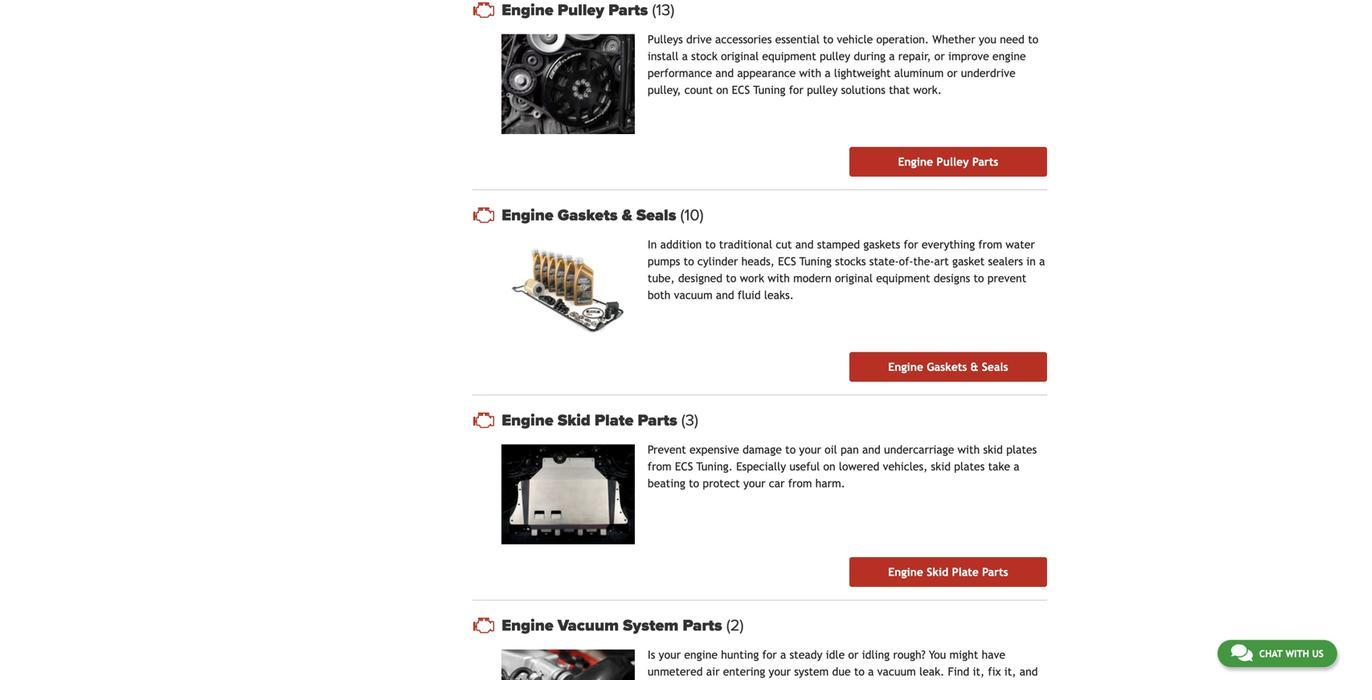 Task type: describe. For each thing, give the bounding box(es) containing it.
pulley for engine pulley parts link to the bottom
[[937, 155, 969, 168]]

skid for bottom engine skid plate parts link
[[927, 566, 949, 579]]

pan
[[841, 444, 859, 456]]

1 vertical spatial pulley
[[807, 84, 838, 96]]

a up performance
[[682, 50, 688, 63]]

and inside 'prevent expensive damage to your oil pan and undercarriage with skid plates from ecs tuning. especially useful on lowered vehicles, skid plates take a beating to protect your car from harm.'
[[862, 444, 881, 456]]

tuning inside pulleys drive accessories essential to vehicle operation. whether you need to install a stock original equipment pulley during a repair, or improve engine performance and appearance with a lightweight aluminum or underdrive pulley, count on ecs tuning for pulley solutions that work.
[[753, 84, 786, 96]]

lowered
[[839, 460, 880, 473]]

tuning inside "in addition to traditional cut and stamped gaskets for everything from water pumps to cylinder heads, ecs tuning stocks state-of-the-art gasket sealers in a tube, designed to work with modern original equipment designs to prevent both vacuum and fluid leaks."
[[799, 255, 832, 268]]

especially
[[736, 460, 786, 473]]

1 horizontal spatial engine pulley parts
[[898, 155, 999, 168]]

1 vertical spatial plates
[[954, 460, 985, 473]]

1 horizontal spatial your
[[799, 444, 821, 456]]

need
[[1000, 33, 1025, 46]]

1 vertical spatial engine pulley parts link
[[849, 147, 1047, 177]]

in
[[648, 238, 657, 251]]

in addition to traditional cut and stamped gaskets for everything from water pumps to cylinder heads, ecs tuning stocks state-of-the-art gasket sealers in a tube, designed to work with modern original equipment designs to prevent both vacuum and fluid leaks.
[[648, 238, 1045, 302]]

engine skid plate parts for the topmost engine skid plate parts link
[[502, 411, 681, 430]]

take
[[988, 460, 1010, 473]]

vehicles,
[[883, 460, 928, 473]]

0 vertical spatial pulley
[[820, 50, 850, 63]]

addition
[[660, 238, 702, 251]]

and right cut
[[795, 238, 814, 251]]

to left 'vehicle'
[[823, 33, 834, 46]]

traditional
[[719, 238, 772, 251]]

0 horizontal spatial your
[[743, 477, 766, 490]]

harm.
[[815, 477, 845, 490]]

for inside "in addition to traditional cut and stamped gaskets for everything from water pumps to cylinder heads, ecs tuning stocks state-of-the-art gasket sealers in a tube, designed to work with modern original equipment designs to prevent both vacuum and fluid leaks."
[[904, 238, 918, 251]]

engine for bottom engine skid plate parts link
[[888, 566, 923, 579]]

heads,
[[741, 255, 775, 268]]

prevent expensive damage to your oil pan and undercarriage with skid plates from ecs tuning. especially useful on lowered vehicles, skid plates take a beating to protect your car from harm.
[[648, 444, 1037, 490]]

underdrive
[[961, 67, 1016, 80]]

engine pulley parts thumbnail image image
[[502, 34, 635, 134]]

0 horizontal spatial skid
[[931, 460, 951, 473]]

0 vertical spatial or
[[934, 50, 945, 63]]

cut
[[776, 238, 792, 251]]

cylinder
[[698, 255, 738, 268]]

fluid
[[738, 289, 761, 302]]

equipment inside "in addition to traditional cut and stamped gaskets for everything from water pumps to cylinder heads, ecs tuning stocks state-of-the-art gasket sealers in a tube, designed to work with modern original equipment designs to prevent both vacuum and fluid leaks."
[[876, 272, 930, 285]]

essential
[[775, 33, 820, 46]]

work.
[[913, 84, 942, 96]]

pulley for topmost engine pulley parts link
[[558, 0, 604, 20]]

tuning.
[[696, 460, 733, 473]]

0 vertical spatial engine gaskets & seals link
[[502, 206, 1047, 225]]

pulleys drive accessories essential to vehicle operation. whether you need to install a stock original equipment pulley during a repair, or improve engine performance and appearance with a lightweight aluminum or underdrive pulley, count on ecs tuning for pulley solutions that work.
[[648, 33, 1039, 96]]

1 vertical spatial from
[[648, 460, 672, 473]]

1 horizontal spatial &
[[971, 361, 978, 374]]

engine gaskets & seals for engine gaskets & seals link to the bottom
[[888, 361, 1008, 374]]

vacuum
[[558, 616, 619, 636]]

the-
[[913, 255, 934, 268]]

accessories
[[715, 33, 772, 46]]

designed
[[678, 272, 723, 285]]

engine skid plate parts thumbnail image image
[[502, 445, 635, 545]]

and left fluid
[[716, 289, 734, 302]]

engine gaskets & seals thumbnail image image
[[502, 239, 635, 339]]

repair,
[[898, 50, 931, 63]]

state-
[[869, 255, 899, 268]]

gaskets
[[863, 238, 900, 251]]

stocks
[[835, 255, 866, 268]]

equipment inside pulleys drive accessories essential to vehicle operation. whether you need to install a stock original equipment pulley during a repair, or improve engine performance and appearance with a lightweight aluminum or underdrive pulley, count on ecs tuning for pulley solutions that work.
[[762, 50, 816, 63]]

0 vertical spatial &
[[622, 206, 632, 225]]

stamped
[[817, 238, 860, 251]]

appearance
[[737, 67, 796, 80]]

original inside pulleys drive accessories essential to vehicle operation. whether you need to install a stock original equipment pulley during a repair, or improve engine performance and appearance with a lightweight aluminum or underdrive pulley, count on ecs tuning for pulley solutions that work.
[[721, 50, 759, 63]]

in
[[1027, 255, 1036, 268]]

engine for engine gaskets & seals link to the bottom
[[888, 361, 923, 374]]

0 horizontal spatial engine pulley parts
[[502, 0, 652, 20]]

on inside pulleys drive accessories essential to vehicle operation. whether you need to install a stock original equipment pulley during a repair, or improve engine performance and appearance with a lightweight aluminum or underdrive pulley, count on ecs tuning for pulley solutions that work.
[[716, 84, 728, 96]]

engine skid plate parts for bottom engine skid plate parts link
[[888, 566, 1008, 579]]

ecs inside 'prevent expensive damage to your oil pan and undercarriage with skid plates from ecs tuning. especially useful on lowered vehicles, skid plates take a beating to protect your car from harm.'
[[675, 460, 693, 473]]

engine vacuum system parts link
[[502, 616, 1047, 636]]

chat with us
[[1259, 649, 1324, 660]]

with inside 'prevent expensive damage to your oil pan and undercarriage with skid plates from ecs tuning. especially useful on lowered vehicles, skid plates take a beating to protect your car from harm.'
[[958, 444, 980, 456]]

a inside "in addition to traditional cut and stamped gaskets for everything from water pumps to cylinder heads, ecs tuning stocks state-of-the-art gasket sealers in a tube, designed to work with modern original equipment designs to prevent both vacuum and fluid leaks."
[[1039, 255, 1045, 268]]

art
[[934, 255, 949, 268]]

pumps
[[648, 255, 680, 268]]

prevent
[[648, 444, 686, 456]]

system
[[623, 616, 679, 636]]

both
[[648, 289, 671, 302]]

gasket
[[952, 255, 985, 268]]

with inside "in addition to traditional cut and stamped gaskets for everything from water pumps to cylinder heads, ecs tuning stocks state-of-the-art gasket sealers in a tube, designed to work with modern original equipment designs to prevent both vacuum and fluid leaks."
[[768, 272, 790, 285]]

car
[[769, 477, 785, 490]]

damage
[[743, 444, 782, 456]]

drive
[[686, 33, 712, 46]]

vehicle
[[837, 33, 873, 46]]



Task type: locate. For each thing, give the bounding box(es) containing it.
undercarriage
[[884, 444, 954, 456]]

of-
[[899, 255, 913, 268]]

0 vertical spatial on
[[716, 84, 728, 96]]

0 vertical spatial engine gaskets & seals
[[502, 206, 680, 225]]

ecs inside "in addition to traditional cut and stamped gaskets for everything from water pumps to cylinder heads, ecs tuning stocks state-of-the-art gasket sealers in a tube, designed to work with modern original equipment designs to prevent both vacuum and fluid leaks."
[[778, 255, 796, 268]]

everything
[[922, 238, 975, 251]]

0 horizontal spatial tuning
[[753, 84, 786, 96]]

0 vertical spatial equipment
[[762, 50, 816, 63]]

plate for the topmost engine skid plate parts link
[[595, 411, 634, 430]]

0 vertical spatial your
[[799, 444, 821, 456]]

for
[[789, 84, 804, 96], [904, 238, 918, 251]]

0 horizontal spatial skid
[[558, 411, 591, 430]]

1 vertical spatial &
[[971, 361, 978, 374]]

equipment down essential
[[762, 50, 816, 63]]

plates up take
[[1006, 444, 1037, 456]]

engine inside engine skid plate parts link
[[888, 566, 923, 579]]

engine pulley parts
[[502, 0, 652, 20], [898, 155, 999, 168]]

1 vertical spatial on
[[823, 460, 836, 473]]

engine vacuum system parts
[[502, 616, 726, 636]]

1 vertical spatial your
[[743, 477, 766, 490]]

plates left take
[[954, 460, 985, 473]]

1 horizontal spatial skid
[[927, 566, 949, 579]]

pulley,
[[648, 84, 681, 96]]

0 horizontal spatial pulley
[[558, 0, 604, 20]]

from inside "in addition to traditional cut and stamped gaskets for everything from water pumps to cylinder heads, ecs tuning stocks state-of-the-art gasket sealers in a tube, designed to work with modern original equipment designs to prevent both vacuum and fluid leaks."
[[978, 238, 1002, 251]]

modern
[[793, 272, 832, 285]]

engine
[[502, 0, 554, 20], [898, 155, 933, 168], [502, 206, 554, 225], [888, 361, 923, 374], [502, 411, 554, 430], [888, 566, 923, 579], [502, 616, 554, 636]]

oil
[[825, 444, 837, 456]]

pulley down 'vehicle'
[[820, 50, 850, 63]]

install
[[648, 50, 679, 63]]

chat with us link
[[1217, 641, 1337, 668]]

0 horizontal spatial original
[[721, 50, 759, 63]]

engine pulley parts up engine pulley parts thumbnail image
[[502, 0, 652, 20]]

1 horizontal spatial pulley
[[937, 155, 969, 168]]

designs
[[934, 272, 970, 285]]

0 vertical spatial from
[[978, 238, 1002, 251]]

skid up take
[[983, 444, 1003, 456]]

engine for topmost engine pulley parts link
[[502, 0, 554, 20]]

0 horizontal spatial for
[[789, 84, 804, 96]]

pulley down work.
[[937, 155, 969, 168]]

0 horizontal spatial on
[[716, 84, 728, 96]]

original down stocks
[[835, 272, 873, 285]]

engine
[[993, 50, 1026, 63]]

for up of-
[[904, 238, 918, 251]]

engine pulley parts link up essential
[[502, 0, 1047, 20]]

1 vertical spatial engine skid plate parts
[[888, 566, 1008, 579]]

1 horizontal spatial plate
[[952, 566, 979, 579]]

a right in
[[1039, 255, 1045, 268]]

0 horizontal spatial &
[[622, 206, 632, 225]]

0 horizontal spatial engine gaskets & seals
[[502, 206, 680, 225]]

1 horizontal spatial seals
[[982, 361, 1008, 374]]

original down the accessories
[[721, 50, 759, 63]]

1 horizontal spatial for
[[904, 238, 918, 251]]

engine inside engine gaskets & seals link
[[888, 361, 923, 374]]

tuning
[[753, 84, 786, 96], [799, 255, 832, 268]]

1 horizontal spatial original
[[835, 272, 873, 285]]

to down tuning.
[[689, 477, 699, 490]]

to down addition
[[684, 255, 694, 268]]

that
[[889, 84, 910, 96]]

your up useful
[[799, 444, 821, 456]]

0 vertical spatial skid
[[983, 444, 1003, 456]]

0 vertical spatial engine pulley parts link
[[502, 0, 1047, 20]]

plate
[[595, 411, 634, 430], [952, 566, 979, 579]]

engine pulley parts link down work.
[[849, 147, 1047, 177]]

skid
[[558, 411, 591, 430], [927, 566, 949, 579]]

engine pulley parts down work.
[[898, 155, 999, 168]]

0 horizontal spatial ecs
[[675, 460, 693, 473]]

1 vertical spatial plate
[[952, 566, 979, 579]]

skid
[[983, 444, 1003, 456], [931, 460, 951, 473]]

1 vertical spatial pulley
[[937, 155, 969, 168]]

with inside pulleys drive accessories essential to vehicle operation. whether you need to install a stock original equipment pulley during a repair, or improve engine performance and appearance with a lightweight aluminum or underdrive pulley, count on ecs tuning for pulley solutions that work.
[[799, 67, 821, 80]]

1 horizontal spatial ecs
[[732, 84, 750, 96]]

tube,
[[648, 272, 675, 285]]

with
[[799, 67, 821, 80], [768, 272, 790, 285], [958, 444, 980, 456], [1286, 649, 1309, 660]]

original inside "in addition to traditional cut and stamped gaskets for everything from water pumps to cylinder heads, ecs tuning stocks state-of-the-art gasket sealers in a tube, designed to work with modern original equipment designs to prevent both vacuum and fluid leaks."
[[835, 272, 873, 285]]

plate inside engine skid plate parts link
[[952, 566, 979, 579]]

pulley inside engine pulley parts link
[[937, 155, 969, 168]]

2 vertical spatial ecs
[[675, 460, 693, 473]]

0 vertical spatial ecs
[[732, 84, 750, 96]]

ecs down cut
[[778, 255, 796, 268]]

1 vertical spatial skid
[[927, 566, 949, 579]]

solutions
[[841, 84, 886, 96]]

1 vertical spatial tuning
[[799, 255, 832, 268]]

0 horizontal spatial or
[[934, 50, 945, 63]]

or down whether
[[934, 50, 945, 63]]

1 vertical spatial engine pulley parts
[[898, 155, 999, 168]]

performance
[[648, 67, 712, 80]]

seals
[[636, 206, 676, 225], [982, 361, 1008, 374]]

0 vertical spatial skid
[[558, 411, 591, 430]]

0 vertical spatial plates
[[1006, 444, 1037, 456]]

stock
[[691, 50, 718, 63]]

0 horizontal spatial equipment
[[762, 50, 816, 63]]

equipment down of-
[[876, 272, 930, 285]]

with down essential
[[799, 67, 821, 80]]

engine gaskets & seals
[[502, 206, 680, 225], [888, 361, 1008, 374]]

work
[[740, 272, 764, 285]]

0 vertical spatial engine pulley parts
[[502, 0, 652, 20]]

protect
[[703, 477, 740, 490]]

tuning down appearance
[[753, 84, 786, 96]]

from up the sealers
[[978, 238, 1002, 251]]

0 vertical spatial for
[[789, 84, 804, 96]]

0 vertical spatial gaskets
[[558, 206, 618, 225]]

from
[[978, 238, 1002, 251], [648, 460, 672, 473], [788, 477, 812, 490]]

gaskets
[[558, 206, 618, 225], [927, 361, 967, 374]]

0 horizontal spatial seals
[[636, 206, 676, 225]]

pulley left solutions in the top right of the page
[[807, 84, 838, 96]]

to
[[823, 33, 834, 46], [1028, 33, 1039, 46], [705, 238, 716, 251], [684, 255, 694, 268], [726, 272, 736, 285], [974, 272, 984, 285], [785, 444, 796, 456], [689, 477, 699, 490]]

your down especially at the bottom of the page
[[743, 477, 766, 490]]

seals for engine gaskets & seals link to the top
[[636, 206, 676, 225]]

1 horizontal spatial engine skid plate parts
[[888, 566, 1008, 579]]

equipment
[[762, 50, 816, 63], [876, 272, 930, 285]]

1 horizontal spatial equipment
[[876, 272, 930, 285]]

us
[[1312, 649, 1324, 660]]

1 vertical spatial engine gaskets & seals
[[888, 361, 1008, 374]]

from up beating
[[648, 460, 672, 473]]

and
[[715, 67, 734, 80], [795, 238, 814, 251], [716, 289, 734, 302], [862, 444, 881, 456]]

with right undercarriage
[[958, 444, 980, 456]]

1 vertical spatial or
[[947, 67, 958, 80]]

2 horizontal spatial ecs
[[778, 255, 796, 268]]

ecs
[[732, 84, 750, 96], [778, 255, 796, 268], [675, 460, 693, 473]]

2 vertical spatial from
[[788, 477, 812, 490]]

leaks.
[[764, 289, 794, 302]]

ecs down prevent
[[675, 460, 693, 473]]

1 vertical spatial skid
[[931, 460, 951, 473]]

2 horizontal spatial from
[[978, 238, 1002, 251]]

prevent
[[987, 272, 1027, 285]]

1 horizontal spatial gaskets
[[927, 361, 967, 374]]

0 horizontal spatial plate
[[595, 411, 634, 430]]

a inside 'prevent expensive damage to your oil pan and undercarriage with skid plates from ecs tuning. especially useful on lowered vehicles, skid plates take a beating to protect your car from harm.'
[[1014, 460, 1020, 473]]

engine gaskets & seals for engine gaskets & seals link to the top
[[502, 206, 680, 225]]

engine gaskets & seals link
[[502, 206, 1047, 225], [849, 352, 1047, 382]]

0 horizontal spatial gaskets
[[558, 206, 618, 225]]

seals for engine gaskets & seals link to the bottom
[[982, 361, 1008, 374]]

0 horizontal spatial from
[[648, 460, 672, 473]]

you
[[979, 33, 997, 46]]

pulley up engine pulley parts thumbnail image
[[558, 0, 604, 20]]

on up harm.
[[823, 460, 836, 473]]

with left 'us' at the bottom right
[[1286, 649, 1309, 660]]

whether
[[932, 33, 975, 46]]

count
[[685, 84, 713, 96]]

or
[[934, 50, 945, 63], [947, 67, 958, 80]]

a down operation.
[[889, 50, 895, 63]]

to left the work
[[726, 272, 736, 285]]

engine pulley parts link
[[502, 0, 1047, 20], [849, 147, 1047, 177]]

sealers
[[988, 255, 1023, 268]]

engine skid plate parts link
[[502, 411, 1047, 430], [849, 558, 1047, 587]]

a right take
[[1014, 460, 1020, 473]]

1 vertical spatial ecs
[[778, 255, 796, 268]]

1 vertical spatial engine skid plate parts link
[[849, 558, 1047, 587]]

1 horizontal spatial on
[[823, 460, 836, 473]]

0 horizontal spatial engine skid plate parts
[[502, 411, 681, 430]]

1 horizontal spatial from
[[788, 477, 812, 490]]

expensive
[[690, 444, 739, 456]]

plates
[[1006, 444, 1037, 456], [954, 460, 985, 473]]

0 vertical spatial pulley
[[558, 0, 604, 20]]

your
[[799, 444, 821, 456], [743, 477, 766, 490]]

1 horizontal spatial tuning
[[799, 255, 832, 268]]

ecs down appearance
[[732, 84, 750, 96]]

0 vertical spatial seals
[[636, 206, 676, 225]]

comments image
[[1231, 644, 1253, 663]]

0 vertical spatial engine skid plate parts
[[502, 411, 681, 430]]

0 vertical spatial tuning
[[753, 84, 786, 96]]

pulley
[[820, 50, 850, 63], [807, 84, 838, 96]]

skid down undercarriage
[[931, 460, 951, 473]]

to up useful
[[785, 444, 796, 456]]

a left lightweight
[[825, 67, 831, 80]]

1 vertical spatial gaskets
[[927, 361, 967, 374]]

1 vertical spatial equipment
[[876, 272, 930, 285]]

and down "stock"
[[715, 67, 734, 80]]

original
[[721, 50, 759, 63], [835, 272, 873, 285]]

engine for the topmost engine skid plate parts link
[[502, 411, 554, 430]]

and inside pulleys drive accessories essential to vehicle operation. whether you need to install a stock original equipment pulley during a repair, or improve engine performance and appearance with a lightweight aluminum or underdrive pulley, count on ecs tuning for pulley solutions that work.
[[715, 67, 734, 80]]

1 horizontal spatial or
[[947, 67, 958, 80]]

0 horizontal spatial plates
[[954, 460, 985, 473]]

beating
[[648, 477, 685, 490]]

1 horizontal spatial skid
[[983, 444, 1003, 456]]

for inside pulleys drive accessories essential to vehicle operation. whether you need to install a stock original equipment pulley during a repair, or improve engine performance and appearance with a lightweight aluminum or underdrive pulley, count on ecs tuning for pulley solutions that work.
[[789, 84, 804, 96]]

skid for the topmost engine skid plate parts link
[[558, 411, 591, 430]]

0 vertical spatial engine skid plate parts link
[[502, 411, 1047, 430]]

improve
[[948, 50, 989, 63]]

lightweight
[[834, 67, 891, 80]]

or down improve
[[947, 67, 958, 80]]

chat
[[1259, 649, 1283, 660]]

tuning up "modern"
[[799, 255, 832, 268]]

on
[[716, 84, 728, 96], [823, 460, 836, 473]]

engine for engine vacuum system parts 'link'
[[502, 616, 554, 636]]

during
[[854, 50, 886, 63]]

0 vertical spatial original
[[721, 50, 759, 63]]

for down appearance
[[789, 84, 804, 96]]

vacuum
[[674, 289, 713, 302]]

1 vertical spatial engine gaskets & seals link
[[849, 352, 1047, 382]]

water
[[1006, 238, 1035, 251]]

useful
[[789, 460, 820, 473]]

engine vacuum system parts thumbnail image image
[[502, 650, 635, 681]]

ecs inside pulleys drive accessories essential to vehicle operation. whether you need to install a stock original equipment pulley during a repair, or improve engine performance and appearance with a lightweight aluminum or underdrive pulley, count on ecs tuning for pulley solutions that work.
[[732, 84, 750, 96]]

1 vertical spatial seals
[[982, 361, 1008, 374]]

1 horizontal spatial engine gaskets & seals
[[888, 361, 1008, 374]]

1 horizontal spatial plates
[[1006, 444, 1037, 456]]

1 vertical spatial for
[[904, 238, 918, 251]]

engine for engine gaskets & seals link to the top
[[502, 206, 554, 225]]

from down useful
[[788, 477, 812, 490]]

a
[[682, 50, 688, 63], [889, 50, 895, 63], [825, 67, 831, 80], [1039, 255, 1045, 268], [1014, 460, 1020, 473]]

engine inside engine pulley parts link
[[898, 155, 933, 168]]

engine skid plate parts
[[502, 411, 681, 430], [888, 566, 1008, 579]]

with up leaks.
[[768, 272, 790, 285]]

pulleys
[[648, 33, 683, 46]]

on right the count
[[716, 84, 728, 96]]

and up lowered
[[862, 444, 881, 456]]

to right need
[[1028, 33, 1039, 46]]

to up cylinder
[[705, 238, 716, 251]]

engine for engine pulley parts link to the bottom
[[898, 155, 933, 168]]

&
[[622, 206, 632, 225], [971, 361, 978, 374]]

operation.
[[876, 33, 929, 46]]

plate for bottom engine skid plate parts link
[[952, 566, 979, 579]]

0 vertical spatial plate
[[595, 411, 634, 430]]

to down gasket
[[974, 272, 984, 285]]

on inside 'prevent expensive damage to your oil pan and undercarriage with skid plates from ecs tuning. especially useful on lowered vehicles, skid plates take a beating to protect your car from harm.'
[[823, 460, 836, 473]]

1 vertical spatial original
[[835, 272, 873, 285]]

aluminum
[[894, 67, 944, 80]]



Task type: vqa. For each thing, say whether or not it's contained in the screenshot.
Mfg#: N0445203
no



